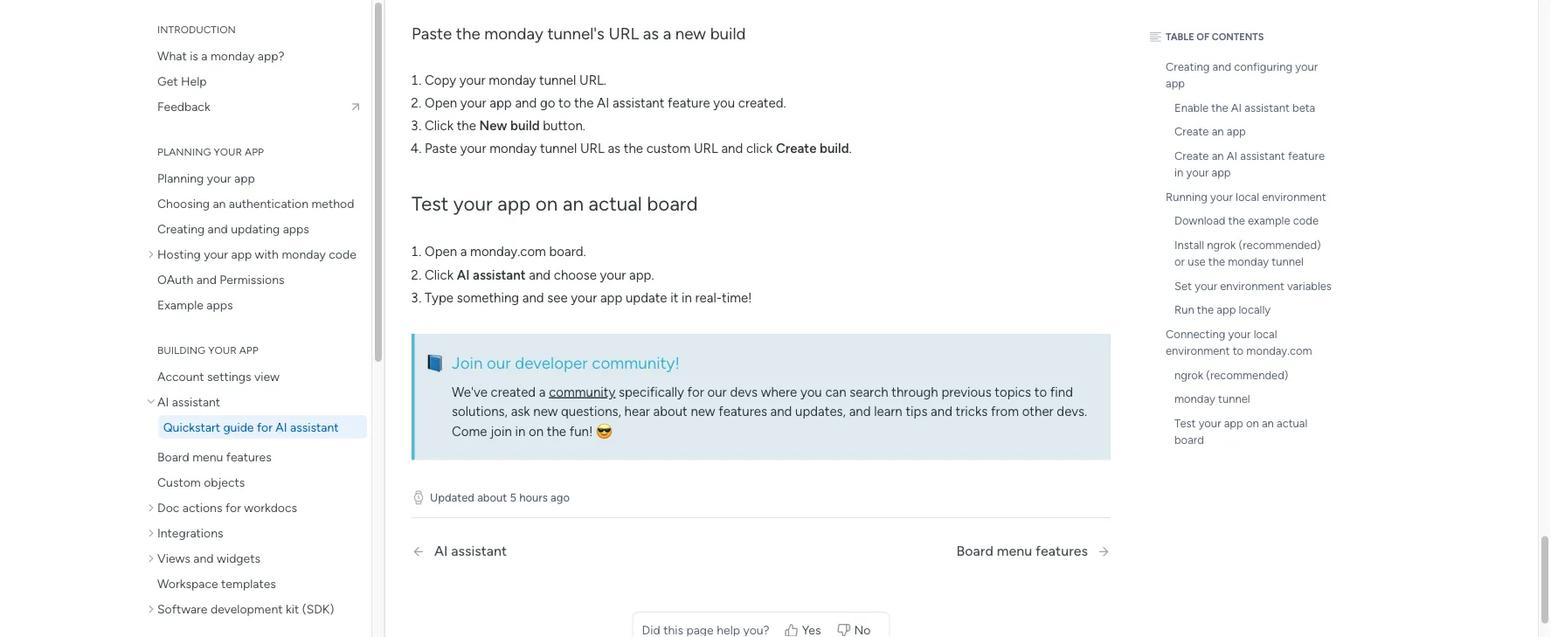 Task type: describe. For each thing, give the bounding box(es) containing it.
(recommended) inside install ngrok (recommended) or use the monday tunnel
[[1239, 238, 1321, 252]]

use
[[1188, 255, 1206, 269]]

running your local environment
[[1166, 190, 1326, 204]]

to inside copy your monday tunnel url. open your app and go to the ai assistant feature you created. click the new build button. paste your monday tunnel url as the custom url and click create build .
[[558, 95, 571, 111]]

assistant inside pagination element
[[451, 542, 507, 559]]

about inside specifically for our devs where you can search through previous topics to find solutions, ask new questions, hear about new features and updates, and learn tips and tricks from other devs. come join in on the fun! 😎
[[653, 404, 688, 419]]

in inside create an ai assistant feature in your app
[[1174, 166, 1183, 180]]

open inside copy your monday tunnel url. open your app and go to the ai assistant feature you created. click the new build button. paste your monday tunnel url as the custom url and click create build .
[[425, 95, 457, 111]]

monday up get help "link"
[[211, 48, 255, 63]]

time!
[[722, 290, 752, 306]]

join
[[490, 423, 512, 439]]

through
[[892, 384, 938, 400]]

0 horizontal spatial about
[[477, 490, 507, 504]]

1 horizontal spatial as
[[643, 23, 659, 43]]

tricks
[[956, 404, 988, 419]]

ask
[[511, 404, 530, 419]]

we've
[[452, 384, 487, 400]]

assistant inside "link"
[[1245, 100, 1290, 114]]

app down new at the top left of page
[[497, 192, 531, 215]]

0 horizontal spatial board
[[647, 192, 698, 215]]

updating
[[231, 221, 280, 236]]

an for choosing an authentication method
[[213, 196, 226, 211]]

example
[[157, 297, 204, 312]]

monday.com inside connecting your local environment to monday.com
[[1246, 344, 1312, 358]]

monday tunnel link
[[1154, 387, 1338, 411]]

an up board.
[[563, 192, 584, 215]]

1 vertical spatial actual
[[1277, 416, 1308, 430]]

paste inside copy your monday tunnel url. open your app and go to the ai assistant feature you created. click the new build button. paste your monday tunnel url as the custom url and click create build .
[[425, 141, 457, 156]]

workdocs
[[244, 500, 297, 515]]

doc actions for workdocs link
[[144, 495, 367, 519]]

custom objects
[[157, 475, 245, 489]]

thumbs down1 image
[[837, 623, 851, 637]]

the inside install ngrok (recommended) or use the monday tunnel
[[1208, 255, 1225, 269]]

ai inside "link"
[[1231, 100, 1242, 114]]

and right tips
[[931, 404, 952, 419]]

app down enable the ai assistant beta
[[1227, 125, 1246, 139]]

ngrok (recommended) link
[[1154, 363, 1338, 387]]

connecting
[[1166, 327, 1225, 341]]

method
[[311, 196, 354, 211]]

0 horizontal spatial menu
[[192, 449, 223, 464]]

monday down new at the top left of page
[[490, 141, 537, 156]]

workspace templates
[[157, 576, 276, 591]]

and inside views and widgets 'link'
[[193, 551, 214, 565]]

feedback link
[[144, 94, 367, 118]]

environment for connecting your local environment to monday.com
[[1166, 344, 1230, 358]]

tunnel's
[[547, 23, 605, 43]]

and down search
[[849, 404, 871, 419]]

authentication
[[229, 196, 308, 211]]

tunnel down button.
[[540, 141, 577, 156]]

updates,
[[795, 404, 846, 419]]

install ngrok (recommended) or use the monday tunnel
[[1174, 238, 1321, 269]]

actions
[[182, 500, 222, 515]]

quickstart guide for ai assistant link
[[159, 415, 367, 439]]

the inside run the app locally link
[[1197, 303, 1214, 317]]

devs
[[730, 384, 758, 400]]

where
[[761, 384, 797, 400]]

hours
[[519, 490, 548, 504]]

local for the
[[1236, 190, 1259, 204]]

the inside enable the ai assistant beta "link"
[[1211, 100, 1228, 114]]

see
[[547, 290, 568, 306]]

the down 'url.'
[[574, 95, 594, 111]]

1 vertical spatial features
[[226, 449, 272, 464]]

to inside specifically for our devs where you can search through previous topics to find solutions, ask new questions, hear about new features and updates, and learn tips and tricks from other devs. come join in on the fun! 😎
[[1034, 384, 1047, 400]]

in inside specifically for our devs where you can search through previous topics to find solutions, ask new questions, hear about new features and updates, and learn tips and tricks from other devs. come join in on the fun! 😎
[[515, 423, 525, 439]]

monday inside install ngrok (recommended) or use the monday tunnel
[[1228, 255, 1269, 269]]

feature inside create an ai assistant feature in your app
[[1288, 149, 1325, 163]]

and inside creating and updating apps link
[[208, 221, 228, 236]]

type
[[425, 290, 454, 306]]

assistant right guide
[[290, 419, 339, 434]]

updated about 5 hours ago
[[430, 490, 570, 504]]

📘
[[425, 353, 442, 372]]

creating for creating and updating apps
[[157, 221, 205, 236]]

0 horizontal spatial our
[[487, 353, 511, 372]]

and down where
[[770, 404, 792, 419]]

.
[[849, 141, 852, 156]]

views and widgets
[[157, 551, 260, 565]]

tunnel down ngrok (recommended)
[[1218, 392, 1250, 406]]

custom objects link
[[144, 470, 367, 494]]

you inside copy your monday tunnel url. open your app and go to the ai assistant feature you created. click the new build button. paste your monday tunnel url as the custom url and click create build .
[[713, 95, 735, 111]]

1 planning your app from the top
[[157, 145, 264, 158]]

board menu features for the left 'board menu features' 'link'
[[157, 449, 272, 464]]

and left "click"
[[721, 141, 743, 156]]

1 horizontal spatial build
[[710, 23, 746, 43]]

arrow left2 image
[[412, 544, 426, 558]]

what
[[157, 48, 187, 63]]

copy
[[425, 72, 456, 88]]

monday left tunnel's
[[484, 23, 543, 43]]

for for doc actions for workdocs
[[225, 500, 241, 515]]

create for create an ai assistant feature in your app
[[1174, 149, 1209, 163]]

and left go in the left top of the page
[[515, 95, 537, 111]]

view
[[254, 369, 280, 384]]

thumbs up 2 image
[[784, 623, 798, 637]]

run the app locally
[[1174, 303, 1271, 317]]

and up see
[[529, 267, 551, 283]]

creating for creating and configuring your app
[[1166, 59, 1210, 73]]

assistant inside create an ai assistant feature in your app
[[1240, 149, 1285, 163]]

permissions
[[220, 272, 284, 287]]

an down monday tunnel link
[[1262, 416, 1274, 430]]

software
[[157, 601, 208, 616]]

board menu features link inside pagination element
[[956, 542, 1111, 559]]

locally
[[1239, 303, 1271, 317]]

the up copy
[[456, 23, 480, 43]]

an for create an app
[[1212, 125, 1224, 139]]

connecting your local environment to monday.com
[[1166, 327, 1312, 358]]

it
[[670, 290, 678, 306]]

connecting your local environment to monday.com link
[[1146, 322, 1338, 363]]

features inside specifically for our devs where you can search through previous topics to find solutions, ask new questions, hear about new features and updates, and learn tips and tricks from other devs. come join in on the fun! 😎
[[719, 404, 767, 419]]

tips
[[906, 404, 928, 419]]

0 horizontal spatial url
[[580, 141, 604, 156]]

show subpages for integrations image
[[149, 527, 157, 539]]

custom
[[157, 475, 201, 489]]

0 vertical spatial code
[[1293, 214, 1319, 228]]

and inside creating and configuring your app
[[1212, 59, 1231, 73]]

0 vertical spatial ai assistant
[[157, 394, 220, 409]]

1 planning from the top
[[157, 145, 211, 158]]

oauth and permissions
[[157, 272, 284, 287]]

join
[[452, 353, 483, 372]]

we've created a community
[[452, 384, 615, 400]]

local for (recommended)
[[1254, 327, 1277, 341]]

monday down ngrok (recommended)
[[1174, 392, 1215, 406]]

watch image
[[412, 490, 426, 504]]

arrow up right image
[[349, 99, 363, 113]]

previous
[[941, 384, 992, 400]]

create an ai assistant feature in your app link
[[1154, 144, 1338, 185]]

hosting your app with monday code
[[157, 246, 356, 261]]

views
[[157, 551, 190, 565]]

test your app on an actual board link
[[1154, 411, 1338, 452]]

0 horizontal spatial actual
[[589, 192, 642, 215]]

questions,
[[561, 404, 621, 419]]

custom
[[646, 141, 691, 156]]

ai inside copy your monday tunnel url. open your app and go to the ai assistant feature you created. click the new build button. paste your monday tunnel url as the custom url and click create build .
[[597, 95, 609, 111]]

is
[[190, 48, 198, 63]]

what is a monday app?
[[157, 48, 285, 63]]

running your local environment link
[[1146, 185, 1338, 209]]

for inside specifically for our devs where you can search through previous topics to find solutions, ask new questions, hear about new features and updates, and learn tips and tricks from other devs. come join in on the fun! 😎
[[687, 384, 704, 400]]

our inside specifically for our devs where you can search through previous topics to find solutions, ask new questions, hear about new features and updates, and learn tips and tricks from other devs. come join in on the fun! 😎
[[707, 384, 727, 400]]

app.
[[629, 267, 654, 283]]

building
[[157, 344, 206, 357]]

other
[[1022, 404, 1054, 419]]

solutions,
[[452, 404, 508, 419]]

2 horizontal spatial build
[[820, 141, 849, 156]]

set your environment variables
[[1174, 279, 1332, 293]]

enable the ai assistant beta link
[[1154, 96, 1338, 120]]

community!
[[592, 353, 680, 372]]

create an ai assistant feature in your app
[[1174, 149, 1325, 180]]

show subpages for views and widgets image
[[149, 552, 157, 564]]

a inside open a monday.com board. click ai assistant and choose your app. type something and see your app update it in real-time!
[[460, 244, 467, 260]]

created.
[[738, 95, 786, 111]]

assistant up quickstart at the left of page
[[172, 394, 220, 409]]

0 vertical spatial test
[[412, 192, 449, 215]]

assistant inside copy your monday tunnel url. open your app and go to the ai assistant feature you created. click the new build button. paste your monday tunnel url as the custom url and click create build .
[[613, 95, 664, 111]]

devs.
[[1057, 404, 1087, 419]]

quickstart guide for ai assistant
[[163, 419, 339, 434]]

community
[[549, 384, 615, 400]]



Task type: locate. For each thing, give the bounding box(es) containing it.
create inside create an ai assistant feature in your app
[[1174, 149, 1209, 163]]

your
[[1295, 59, 1318, 73], [459, 72, 486, 88], [460, 95, 486, 111], [460, 141, 486, 156], [214, 145, 242, 158], [1186, 166, 1209, 180], [207, 170, 231, 185], [1210, 190, 1233, 204], [453, 192, 493, 215], [204, 246, 228, 261], [600, 267, 626, 283], [1195, 279, 1217, 293], [571, 290, 597, 306], [1228, 327, 1251, 341], [208, 344, 237, 357], [1199, 416, 1221, 430]]

(recommended) up monday tunnel link
[[1206, 368, 1288, 382]]

test your app on an actual board up board.
[[412, 192, 698, 215]]

1 horizontal spatial creating
[[1166, 59, 1210, 73]]

ai up something at the left top of the page
[[457, 267, 470, 283]]

the inside specifically for our devs where you can search through previous topics to find solutions, ask new questions, hear about new features and updates, and learn tips and tricks from other devs. come join in on the fun! 😎
[[547, 423, 566, 439]]

updated
[[430, 490, 474, 504]]

arrow right2 image
[[1097, 544, 1111, 558]]

1 vertical spatial board menu features link
[[956, 542, 1111, 559]]

ai inside open a monday.com board. click ai assistant and choose your app. type something and see your app update it in real-time!
[[457, 267, 470, 283]]

a right created at the bottom of the page
[[539, 384, 546, 400]]

enable
[[1174, 100, 1209, 114]]

what is a monday app? link
[[144, 44, 367, 67]]

ngrok inside install ngrok (recommended) or use the monday tunnel
[[1207, 238, 1236, 252]]

board menu features left 'arrow right2' image
[[956, 542, 1088, 559]]

widgets
[[217, 551, 260, 565]]

tunnel
[[539, 72, 576, 88], [540, 141, 577, 156], [1272, 255, 1304, 269], [1218, 392, 1250, 406]]

on up board.
[[535, 192, 558, 215]]

create inside copy your monday tunnel url. open your app and go to the ai assistant feature you created. click the new build button. paste your monday tunnel url as the custom url and click create build .
[[776, 141, 817, 156]]

the left new at the top left of page
[[457, 118, 476, 133]]

1 click from the top
[[425, 118, 454, 133]]

your inside create an ai assistant feature in your app
[[1186, 166, 1209, 180]]

0 horizontal spatial test your app on an actual board
[[412, 192, 698, 215]]

doc actions for workdocs
[[157, 500, 297, 515]]

ngrok right install
[[1207, 238, 1236, 252]]

you inside specifically for our devs where you can search through previous topics to find solutions, ask new questions, hear about new features and updates, and learn tips and tricks from other devs. come join in on the fun! 😎
[[800, 384, 822, 400]]

open
[[425, 95, 457, 111], [425, 244, 457, 260]]

pagination element
[[412, 525, 1111, 577]]

app
[[1166, 76, 1185, 90], [490, 95, 512, 111], [1227, 125, 1246, 139], [245, 145, 264, 158], [1212, 166, 1231, 180], [234, 170, 255, 185], [497, 192, 531, 215], [231, 246, 252, 261], [600, 290, 622, 306], [1217, 303, 1236, 317], [239, 344, 258, 357], [1224, 416, 1243, 430]]

the left custom at the top left of the page
[[624, 141, 643, 156]]

on down monday tunnel link
[[1246, 416, 1259, 430]]

for right guide
[[257, 419, 273, 434]]

1 horizontal spatial board menu features link
[[956, 542, 1111, 559]]

0 vertical spatial you
[[713, 95, 735, 111]]

ago
[[551, 490, 570, 504]]

click down copy
[[425, 118, 454, 133]]

in right it
[[682, 290, 692, 306]]

ngrok up the monday tunnel on the right of page
[[1174, 368, 1203, 382]]

create down enable
[[1174, 125, 1209, 139]]

app inside test your app on an actual board
[[1224, 416, 1243, 430]]

new
[[675, 23, 706, 43], [533, 404, 558, 419], [691, 404, 715, 419]]

apps down oauth and permissions at the top left of the page
[[207, 297, 233, 312]]

0 horizontal spatial you
[[713, 95, 735, 111]]

create right "click"
[[776, 141, 817, 156]]

from
[[991, 404, 1019, 419]]

integrations
[[157, 525, 223, 540]]

ai assistant inside pagination element
[[434, 542, 507, 559]]

account
[[157, 369, 204, 384]]

with
[[255, 246, 279, 261]]

1 horizontal spatial monday.com
[[1246, 344, 1312, 358]]

the inside download the example code link
[[1228, 214, 1245, 228]]

monday
[[484, 23, 543, 43], [211, 48, 255, 63], [489, 72, 536, 88], [490, 141, 537, 156], [282, 246, 326, 261], [1228, 255, 1269, 269], [1174, 392, 1215, 406]]

actual down monday tunnel link
[[1277, 416, 1308, 430]]

as
[[643, 23, 659, 43], [608, 141, 621, 156]]

help
[[181, 73, 207, 88]]

ai right guide
[[276, 419, 287, 434]]

test your app on an actual board
[[412, 192, 698, 215], [1174, 416, 1308, 447]]

0 horizontal spatial test
[[412, 192, 449, 215]]

software development kit (sdk)
[[157, 601, 334, 616]]

example apps link
[[144, 293, 367, 316]]

on inside specifically for our devs where you can search through previous topics to find solutions, ask new questions, hear about new features and updates, and learn tips and tricks from other devs. come join in on the fun! 😎
[[529, 423, 544, 439]]

0 vertical spatial creating
[[1166, 59, 1210, 73]]

come
[[452, 423, 487, 439]]

0 vertical spatial click
[[425, 118, 454, 133]]

0 vertical spatial about
[[653, 404, 688, 419]]

1 vertical spatial build
[[510, 118, 540, 133]]

2 planning from the top
[[157, 170, 204, 185]]

an down create an app at the right top
[[1212, 149, 1224, 163]]

0 horizontal spatial to
[[558, 95, 571, 111]]

as inside copy your monday tunnel url. open your app and go to the ai assistant feature you created. click the new build button. paste your monday tunnel url as the custom url and click create build .
[[608, 141, 621, 156]]

1 horizontal spatial ngrok
[[1207, 238, 1236, 252]]

show subpages for doc actions for workdocs image
[[149, 501, 157, 513]]

1 horizontal spatial to
[[1034, 384, 1047, 400]]

click inside open a monday.com board. click ai assistant and choose your app. type something and see your app update it in real-time!
[[425, 267, 454, 283]]

0 vertical spatial paste
[[412, 23, 452, 43]]

build
[[710, 23, 746, 43], [510, 118, 540, 133], [820, 141, 849, 156]]

actual up app.
[[589, 192, 642, 215]]

button.
[[543, 118, 585, 133]]

a right is
[[201, 48, 208, 63]]

menu inside pagination element
[[997, 542, 1032, 559]]

account settings view
[[157, 369, 280, 384]]

for for quickstart guide for ai assistant
[[257, 419, 273, 434]]

0 vertical spatial environment
[[1262, 190, 1326, 204]]

app left update
[[600, 290, 622, 306]]

assistant up custom at the top left of the page
[[613, 95, 664, 111]]

features
[[719, 404, 767, 419], [226, 449, 272, 464], [1036, 542, 1088, 559]]

as right tunnel's
[[643, 23, 659, 43]]

ai up create an app link
[[1231, 100, 1242, 114]]

something
[[457, 290, 519, 306]]

specifically for our devs where you can search through previous topics to find solutions, ask new questions, hear about new features and updates, and learn tips and tricks from other devs. come join in on the fun! 😎
[[452, 384, 1087, 439]]

0 vertical spatial ngrok
[[1207, 238, 1236, 252]]

features inside pagination element
[[1036, 542, 1088, 559]]

choose
[[554, 267, 597, 283]]

apps
[[283, 221, 309, 236], [207, 297, 233, 312]]

1 vertical spatial board
[[1174, 433, 1204, 447]]

the left fun!
[[547, 423, 566, 439]]

your inside connecting your local environment to monday.com
[[1228, 327, 1251, 341]]

click up type
[[425, 267, 454, 283]]

1 vertical spatial as
[[608, 141, 621, 156]]

hear
[[624, 404, 650, 419]]

0 horizontal spatial ai assistant
[[157, 394, 220, 409]]

our right join
[[487, 353, 511, 372]]

1 vertical spatial local
[[1254, 327, 1277, 341]]

the
[[456, 23, 480, 43], [574, 95, 594, 111], [1211, 100, 1228, 114], [457, 118, 476, 133], [624, 141, 643, 156], [1228, 214, 1245, 228], [1208, 255, 1225, 269], [1197, 303, 1214, 317], [547, 423, 566, 439]]

an inside create an ai assistant feature in your app
[[1212, 149, 1224, 163]]

2 horizontal spatial features
[[1036, 542, 1088, 559]]

local down locally
[[1254, 327, 1277, 341]]

for
[[687, 384, 704, 400], [257, 419, 273, 434], [225, 500, 241, 515]]

doc
[[157, 500, 179, 515]]

your inside creating and configuring your app
[[1295, 59, 1318, 73]]

(recommended)
[[1239, 238, 1321, 252], [1206, 368, 1288, 382]]

monday.com up something at the left top of the page
[[470, 244, 546, 260]]

the down the running your local environment link
[[1228, 214, 1245, 228]]

monday right 'with'
[[282, 246, 326, 261]]

ai
[[597, 95, 609, 111], [1231, 100, 1242, 114], [1227, 149, 1237, 163], [457, 267, 470, 283], [157, 394, 169, 409], [276, 419, 287, 434], [434, 542, 448, 559]]

tunnel up go in the left top of the page
[[539, 72, 576, 88]]

the up create an app at the right top
[[1211, 100, 1228, 114]]

1 vertical spatial code
[[329, 246, 356, 261]]

tunnel inside install ngrok (recommended) or use the monday tunnel
[[1272, 255, 1304, 269]]

0 vertical spatial apps
[[283, 221, 309, 236]]

feature down beta
[[1288, 149, 1325, 163]]

board menu features for 'board menu features' 'link' within pagination element
[[956, 542, 1088, 559]]

get help link
[[144, 69, 367, 93]]

0 horizontal spatial board menu features link
[[144, 445, 367, 468]]

you left the created.
[[713, 95, 735, 111]]

2 vertical spatial environment
[[1166, 344, 1230, 358]]

1 vertical spatial menu
[[997, 542, 1032, 559]]

features left 'arrow right2' image
[[1036, 542, 1088, 559]]

0 vertical spatial board
[[647, 192, 698, 215]]

1 horizontal spatial board menu features
[[956, 542, 1088, 559]]

0 horizontal spatial for
[[225, 500, 241, 515]]

open a monday.com board. click ai assistant and choose your app. type something and see your app update it in real-time!
[[425, 244, 752, 306]]

a
[[663, 23, 671, 43], [201, 48, 208, 63], [460, 244, 467, 260], [539, 384, 546, 400]]

you up updates,
[[800, 384, 822, 400]]

oauth and permissions link
[[144, 267, 367, 291]]

1 horizontal spatial board
[[956, 542, 993, 559]]

the right use
[[1208, 255, 1225, 269]]

0 vertical spatial local
[[1236, 190, 1259, 204]]

monday up new at the top left of page
[[489, 72, 536, 88]]

environment inside connecting your local environment to monday.com
[[1166, 344, 1230, 358]]

1 vertical spatial apps
[[207, 297, 233, 312]]

to inside connecting your local environment to monday.com
[[1233, 344, 1244, 358]]

get help
[[157, 73, 207, 88]]

planning down 'feedback' at the top
[[157, 145, 211, 158]]

board down the monday tunnel on the right of page
[[1174, 433, 1204, 447]]

hide subpages for ai assistant image
[[145, 399, 157, 408]]

0 vertical spatial board menu features
[[157, 449, 272, 464]]

assistant up create an app link
[[1245, 100, 1290, 114]]

1 vertical spatial test your app on an actual board
[[1174, 416, 1308, 447]]

1 horizontal spatial ai assistant link
[[412, 542, 711, 559]]

can
[[825, 384, 846, 400]]

download
[[1174, 214, 1225, 228]]

app up choosing an authentication method link
[[234, 170, 255, 185]]

menu
[[192, 449, 223, 464], [997, 542, 1032, 559]]

download the example code link
[[1154, 209, 1338, 233]]

an for create an ai assistant feature in your app
[[1212, 149, 1224, 163]]

in
[[1174, 166, 1183, 180], [682, 290, 692, 306], [515, 423, 525, 439]]

assistant inside open a monday.com board. click ai assistant and choose your app. type something and see your app update it in real-time!
[[473, 267, 526, 283]]

development
[[211, 601, 283, 616]]

objects
[[204, 475, 245, 489]]

hosting your app with monday code link
[[144, 242, 367, 266]]

feature up custom at the top left of the page
[[668, 95, 710, 111]]

board menu features link
[[144, 445, 367, 468], [956, 542, 1111, 559]]

ai down 'url.'
[[597, 95, 609, 111]]

1 vertical spatial ai assistant link
[[412, 542, 711, 559]]

about down specifically
[[653, 404, 688, 419]]

app inside copy your monday tunnel url. open your app and go to the ai assistant feature you created. click the new build button. paste your monday tunnel url as the custom url and click create build .
[[490, 95, 512, 111]]

(sdk)
[[302, 601, 334, 616]]

build right "click"
[[820, 141, 849, 156]]

local up download the example code
[[1236, 190, 1259, 204]]

ai assistant right "arrow left2" icon
[[434, 542, 507, 559]]

app up planning your app link
[[245, 145, 264, 158]]

environment up locally
[[1220, 279, 1284, 293]]

ai assistant link
[[144, 390, 367, 413], [412, 542, 711, 559]]

board inside pagination element
[[956, 542, 993, 559]]

search
[[850, 384, 888, 400]]

apps inside creating and updating apps link
[[283, 221, 309, 236]]

0 horizontal spatial apps
[[207, 297, 233, 312]]

creating inside creating and configuring your app
[[1166, 59, 1210, 73]]

1 vertical spatial ai assistant
[[434, 542, 507, 559]]

create for create an app
[[1174, 125, 1209, 139]]

planning
[[157, 145, 211, 158], [157, 170, 204, 185]]

planning up choosing
[[157, 170, 204, 185]]

url right custom at the top left of the page
[[694, 141, 718, 156]]

2 vertical spatial features
[[1036, 542, 1088, 559]]

1 vertical spatial our
[[707, 384, 727, 400]]

1 vertical spatial environment
[[1220, 279, 1284, 293]]

0 vertical spatial (recommended)
[[1239, 238, 1321, 252]]

show subpages for hosting your app with monday code image
[[149, 248, 157, 260]]

0 vertical spatial for
[[687, 384, 704, 400]]

app left locally
[[1217, 303, 1236, 317]]

1 vertical spatial you
[[800, 384, 822, 400]]

code
[[1293, 214, 1319, 228], [329, 246, 356, 261]]

0 vertical spatial feature
[[668, 95, 710, 111]]

ai down account
[[157, 394, 169, 409]]

0 horizontal spatial features
[[226, 449, 272, 464]]

features up custom objects link
[[226, 449, 272, 464]]

1 horizontal spatial actual
[[1277, 416, 1308, 430]]

assistant down updated about 5 hours ago
[[451, 542, 507, 559]]

account settings view link
[[144, 364, 367, 388]]

in up running
[[1174, 166, 1183, 180]]

real-
[[695, 290, 722, 306]]

for right specifically
[[687, 384, 704, 400]]

planning your app link
[[144, 166, 367, 190]]

click
[[746, 141, 773, 156]]

ai assistant up quickstart at the left of page
[[157, 394, 220, 409]]

2 vertical spatial for
[[225, 500, 241, 515]]

and up workspace templates
[[193, 551, 214, 565]]

creating up enable
[[1166, 59, 1210, 73]]

app inside open a monday.com board. click ai assistant and choose your app. type something and see your app update it in real-time!
[[600, 290, 622, 306]]

an up the creating and updating apps
[[213, 196, 226, 211]]

1 vertical spatial about
[[477, 490, 507, 504]]

app up account settings view link
[[239, 344, 258, 357]]

2 click from the top
[[425, 267, 454, 283]]

feature inside copy your monday tunnel url. open your app and go to the ai assistant feature you created. click the new build button. paste your monday tunnel url as the custom url and click create build .
[[668, 95, 710, 111]]

app inside create an ai assistant feature in your app
[[1212, 166, 1231, 180]]

and left updating
[[208, 221, 228, 236]]

choosing
[[157, 196, 210, 211]]

0 horizontal spatial as
[[608, 141, 621, 156]]

our left 'devs'
[[707, 384, 727, 400]]

monday.com inside open a monday.com board. click ai assistant and choose your app. type something and see your app update it in real-time!
[[470, 244, 546, 260]]

1 horizontal spatial code
[[1293, 214, 1319, 228]]

0 vertical spatial test your app on an actual board
[[412, 192, 698, 215]]

app left 'with'
[[231, 246, 252, 261]]

click inside copy your monday tunnel url. open your app and go to the ai assistant feature you created. click the new build button. paste your monday tunnel url as the custom url and click create build .
[[425, 118, 454, 133]]

url down button.
[[580, 141, 604, 156]]

0 horizontal spatial ai assistant link
[[144, 390, 367, 413]]

0 vertical spatial to
[[558, 95, 571, 111]]

app down monday tunnel link
[[1224, 416, 1243, 430]]

board menu features inside pagination element
[[956, 542, 1088, 559]]

and up example apps
[[196, 272, 217, 287]]

ai assistant link down ago
[[412, 542, 711, 559]]

0 horizontal spatial monday.com
[[470, 244, 546, 260]]

1 horizontal spatial features
[[719, 404, 767, 419]]

1 vertical spatial paste
[[425, 141, 457, 156]]

example
[[1248, 214, 1290, 228]]

hosting
[[157, 246, 201, 261]]

paste up copy
[[412, 23, 452, 43]]

environment down connecting
[[1166, 344, 1230, 358]]

paste down copy
[[425, 141, 457, 156]]

about
[[653, 404, 688, 419], [477, 490, 507, 504]]

on
[[535, 192, 558, 215], [1246, 416, 1259, 430], [529, 423, 544, 439]]

0 vertical spatial menu
[[192, 449, 223, 464]]

workspace
[[157, 576, 218, 591]]

in right the "join"
[[515, 423, 525, 439]]

in inside open a monday.com board. click ai assistant and choose your app. type something and see your app update it in real-time!
[[682, 290, 692, 306]]

create an app
[[1174, 125, 1246, 139]]

a up copy your monday tunnel url. open your app and go to the ai assistant feature you created. click the new build button. paste your monday tunnel url as the custom url and click create build .
[[663, 23, 671, 43]]

code right example
[[1293, 214, 1319, 228]]

0 vertical spatial planning
[[157, 145, 211, 158]]

2 planning your app from the top
[[157, 170, 255, 185]]

ngrok (recommended)
[[1174, 368, 1288, 382]]

environment for running your local environment
[[1262, 190, 1326, 204]]

configuring
[[1234, 59, 1292, 73]]

join our developer community!
[[452, 353, 680, 372]]

1 open from the top
[[425, 95, 457, 111]]

create down create an app at the right top
[[1174, 149, 1209, 163]]

0 horizontal spatial feature
[[668, 95, 710, 111]]

1 vertical spatial test
[[1174, 416, 1196, 430]]

app inside creating and configuring your app
[[1166, 76, 1185, 90]]

5
[[510, 490, 516, 504]]

0 horizontal spatial build
[[510, 118, 540, 133]]

1 vertical spatial (recommended)
[[1206, 368, 1288, 382]]

choosing an authentication method
[[157, 196, 354, 211]]

and inside 'oauth and permissions' link
[[196, 272, 217, 287]]

0 horizontal spatial code
[[329, 246, 356, 261]]

on inside test your app on an actual board
[[1246, 416, 1259, 430]]

create an app link
[[1154, 120, 1338, 144]]

1 horizontal spatial apps
[[283, 221, 309, 236]]

apps inside "example apps" link
[[207, 297, 233, 312]]

running
[[1166, 190, 1208, 204]]

planning your app up planning your app link
[[157, 145, 264, 158]]

2 horizontal spatial url
[[694, 141, 718, 156]]

fun!
[[570, 423, 593, 439]]

app up enable
[[1166, 76, 1185, 90]]

open inside open a monday.com board. click ai assistant and choose your app. type something and see your app update it in real-time!
[[425, 244, 457, 260]]

show subpages for software development kit (sdk) image
[[149, 603, 157, 615]]

0 vertical spatial our
[[487, 353, 511, 372]]

0 vertical spatial in
[[1174, 166, 1183, 180]]

planning your app
[[157, 145, 264, 158], [157, 170, 255, 185]]

0 vertical spatial open
[[425, 95, 457, 111]]

set your environment variables link
[[1154, 274, 1338, 298]]

1 horizontal spatial url
[[609, 23, 639, 43]]

software development kit (sdk) link
[[144, 597, 367, 620]]

0 vertical spatial board
[[157, 449, 189, 464]]

create inside create an app link
[[1174, 125, 1209, 139]]

0 vertical spatial as
[[643, 23, 659, 43]]

building your app
[[157, 344, 258, 357]]

create
[[1174, 125, 1209, 139], [776, 141, 817, 156], [1174, 149, 1209, 163]]

1 vertical spatial planning
[[157, 170, 204, 185]]

features down 'devs'
[[719, 404, 767, 419]]

your inside test your app on an actual board
[[1199, 416, 1221, 430]]

the right run
[[1197, 303, 1214, 317]]

2 vertical spatial build
[[820, 141, 849, 156]]

settings
[[207, 369, 251, 384]]

1 horizontal spatial test
[[1174, 416, 1196, 430]]

1 horizontal spatial test your app on an actual board
[[1174, 416, 1308, 447]]

0 horizontal spatial board menu features
[[157, 449, 272, 464]]

1 vertical spatial for
[[257, 419, 273, 434]]

creating and updating apps
[[157, 221, 309, 236]]

0 horizontal spatial ngrok
[[1174, 368, 1203, 382]]

1 horizontal spatial feature
[[1288, 149, 1325, 163]]

monday.com up ngrok (recommended) link
[[1246, 344, 1312, 358]]

1 horizontal spatial for
[[257, 419, 273, 434]]

1 vertical spatial open
[[425, 244, 457, 260]]

go
[[540, 95, 555, 111]]

board
[[157, 449, 189, 464], [956, 542, 993, 559]]

ai inside create an ai assistant feature in your app
[[1227, 149, 1237, 163]]

community link
[[549, 384, 615, 400]]

2 open from the top
[[425, 244, 457, 260]]

0 vertical spatial actual
[[589, 192, 642, 215]]

app?
[[258, 48, 285, 63]]

and left see
[[522, 290, 544, 306]]

creating
[[1166, 59, 1210, 73], [157, 221, 205, 236]]

1 vertical spatial ngrok
[[1174, 368, 1203, 382]]

0 horizontal spatial in
[[515, 423, 525, 439]]

1 horizontal spatial about
[[653, 404, 688, 419]]

1 horizontal spatial in
[[682, 290, 692, 306]]

ai assistant link inside pagination element
[[412, 542, 711, 559]]

assistant
[[613, 95, 664, 111], [1245, 100, 1290, 114], [1240, 149, 1285, 163], [473, 267, 526, 283], [172, 394, 220, 409], [290, 419, 339, 434], [451, 542, 507, 559]]

board menu features
[[157, 449, 272, 464], [956, 542, 1088, 559]]

ai inside pagination element
[[434, 542, 448, 559]]

an down enable the ai assistant beta
[[1212, 125, 1224, 139]]

2 horizontal spatial to
[[1233, 344, 1244, 358]]

planning your app up choosing
[[157, 170, 255, 185]]

to up the other
[[1034, 384, 1047, 400]]

local inside connecting your local environment to monday.com
[[1254, 327, 1277, 341]]

actual
[[589, 192, 642, 215], [1277, 416, 1308, 430]]



Task type: vqa. For each thing, say whether or not it's contained in the screenshot.
1046 image
no



